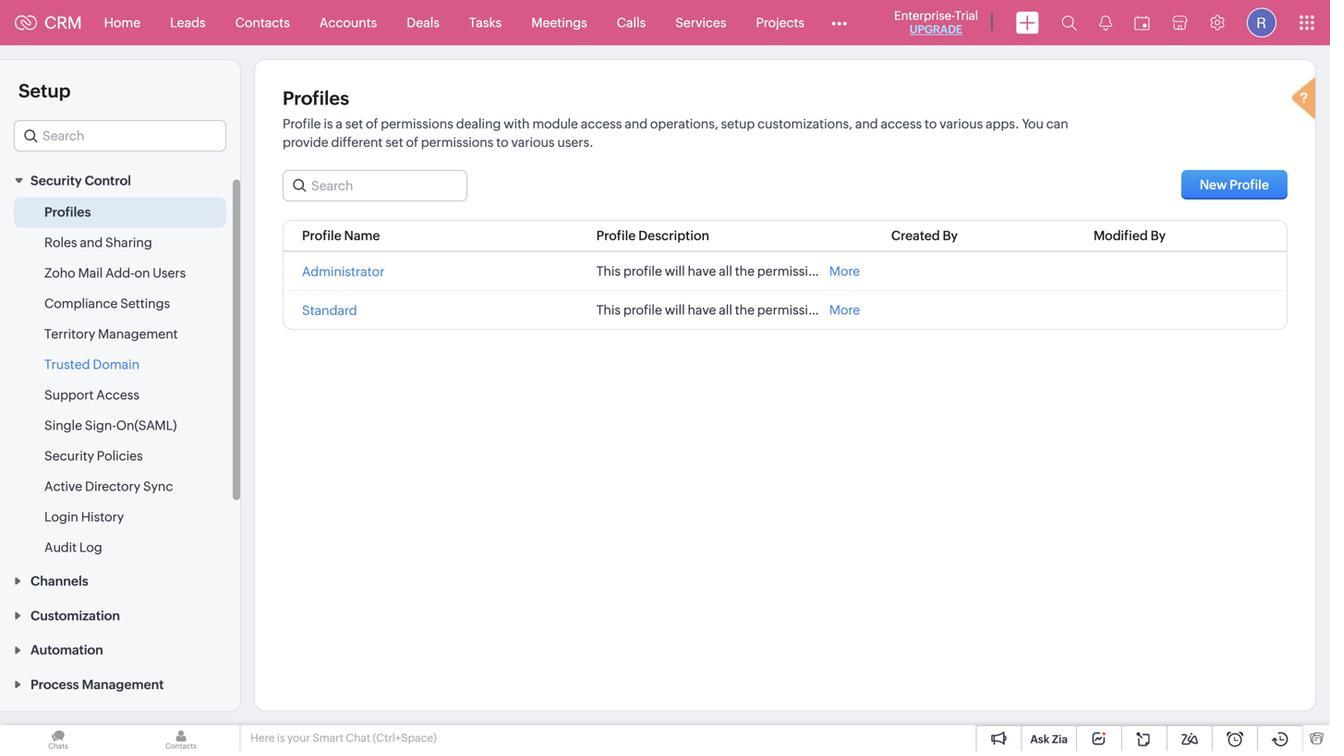 Task type: locate. For each thing, give the bounding box(es) containing it.
permissions
[[381, 116, 454, 131], [421, 135, 494, 150], [758, 303, 830, 317]]

on(saml)
[[116, 418, 177, 433]]

profiles up roles
[[44, 205, 91, 220]]

1 horizontal spatial is
[[324, 116, 333, 131]]

territory management
[[44, 327, 178, 342]]

1 vertical spatial various
[[511, 135, 555, 150]]

compliance settings link
[[44, 295, 170, 313]]

management
[[98, 327, 178, 342], [82, 677, 164, 692]]

support access link
[[44, 386, 140, 404]]

administrative
[[877, 303, 962, 317]]

projects link
[[742, 0, 820, 45]]

1 vertical spatial more
[[830, 303, 861, 317]]

channels
[[30, 574, 88, 589]]

projects
[[756, 15, 805, 30]]

process management button
[[0, 667, 240, 701]]

users
[[153, 266, 186, 281]]

0 horizontal spatial access
[[581, 116, 622, 131]]

1 vertical spatial security
[[44, 449, 94, 464]]

new profile button
[[1182, 170, 1288, 200]]

access
[[581, 116, 622, 131], [881, 116, 922, 131]]

all
[[719, 303, 733, 317]]

enterprise-
[[895, 9, 955, 23]]

various left apps.
[[940, 116, 984, 131]]

and right the customizations, on the top right of the page
[[856, 116, 879, 131]]

is left a
[[324, 116, 333, 131]]

compliance
[[44, 296, 118, 311]]

1 horizontal spatial to
[[925, 116, 937, 131]]

permissions down dealing
[[421, 135, 494, 150]]

is for profile
[[324, 116, 333, 131]]

you
[[1023, 116, 1044, 131]]

search image
[[1062, 15, 1078, 30]]

log
[[79, 540, 102, 555]]

support
[[44, 388, 94, 403]]

except
[[833, 303, 874, 317]]

modified by
[[1094, 228, 1166, 243]]

chat
[[346, 732, 371, 744]]

here is your smart chat (ctrl+space)
[[250, 732, 437, 744]]

trusted
[[44, 357, 90, 372]]

services
[[676, 15, 727, 30]]

audit log
[[44, 540, 102, 555]]

is left your
[[277, 732, 285, 744]]

roles
[[44, 235, 77, 250]]

1 vertical spatial profiles
[[44, 205, 91, 220]]

security inside region
[[44, 449, 94, 464]]

security up 'profiles' link
[[30, 173, 82, 188]]

to down with
[[496, 135, 509, 150]]

set right the different
[[386, 135, 404, 150]]

None field
[[14, 120, 226, 152]]

this
[[597, 303, 621, 317]]

0 vertical spatial more
[[830, 264, 861, 278]]

by for modified by
[[1151, 228, 1166, 243]]

sharing
[[105, 235, 152, 250]]

0 vertical spatial permissions
[[381, 116, 454, 131]]

1 vertical spatial is
[[277, 732, 285, 744]]

0 horizontal spatial and
[[80, 235, 103, 250]]

2 more from the top
[[830, 303, 861, 317]]

zoho mail add-on users link
[[44, 264, 186, 282]]

meetings
[[532, 15, 587, 30]]

signals image
[[1100, 15, 1113, 30]]

various
[[940, 116, 984, 131], [511, 135, 555, 150]]

profile inside button
[[1230, 177, 1270, 192]]

is inside profile is a set of permissions dealing with module access and operations, setup customizations, and access to various apps. you can provide different set of permissions to various users.
[[324, 116, 333, 131]]

1 vertical spatial management
[[82, 677, 164, 692]]

create menu element
[[1005, 0, 1051, 45]]

by right "modified"
[[1151, 228, 1166, 243]]

security inside dropdown button
[[30, 173, 82, 188]]

more left administrative
[[830, 303, 861, 317]]

signals element
[[1089, 0, 1124, 45]]

of right the different
[[406, 135, 419, 150]]

0 vertical spatial various
[[940, 116, 984, 131]]

meetings link
[[517, 0, 602, 45]]

standard link
[[302, 303, 357, 318]]

standard
[[302, 303, 357, 318]]

customizations,
[[758, 116, 853, 131]]

security for security control
[[30, 173, 82, 188]]

new
[[1200, 177, 1228, 192]]

management down settings
[[98, 327, 178, 342]]

sign-
[[85, 418, 116, 433]]

0 horizontal spatial set
[[345, 116, 363, 131]]

security up active
[[44, 449, 94, 464]]

profiles
[[283, 88, 349, 109], [44, 205, 91, 220]]

1 vertical spatial to
[[496, 135, 509, 150]]

1 by from the left
[[943, 228, 958, 243]]

permissions right the the
[[758, 303, 830, 317]]

and up mail
[[80, 235, 103, 250]]

is
[[324, 116, 333, 131], [277, 732, 285, 744]]

0 horizontal spatial of
[[366, 116, 378, 131]]

security
[[30, 173, 82, 188], [44, 449, 94, 464]]

territory
[[44, 327, 95, 342]]

description
[[639, 228, 710, 243]]

contacts
[[235, 15, 290, 30]]

2 by from the left
[[1151, 228, 1166, 243]]

1 horizontal spatial by
[[1151, 228, 1166, 243]]

management down automation dropdown button at left bottom
[[82, 677, 164, 692]]

dealing
[[456, 116, 501, 131]]

permissions left dealing
[[381, 116, 454, 131]]

0 vertical spatial to
[[925, 116, 937, 131]]

setup
[[18, 80, 71, 102]]

directory
[[85, 479, 141, 494]]

2 vertical spatial permissions
[[758, 303, 830, 317]]

to left apps.
[[925, 116, 937, 131]]

single
[[44, 418, 82, 433]]

management inside dropdown button
[[82, 677, 164, 692]]

0 horizontal spatial by
[[943, 228, 958, 243]]

active directory sync
[[44, 479, 173, 494]]

calls link
[[602, 0, 661, 45]]

1 access from the left
[[581, 116, 622, 131]]

1 horizontal spatial various
[[940, 116, 984, 131]]

territory management link
[[44, 325, 178, 343]]

deals
[[407, 15, 440, 30]]

administrator
[[302, 264, 385, 279]]

trusted domain link
[[44, 355, 140, 374]]

1 horizontal spatial of
[[406, 135, 419, 150]]

of
[[366, 116, 378, 131], [406, 135, 419, 150]]

name
[[344, 228, 380, 243]]

1 vertical spatial of
[[406, 135, 419, 150]]

0 horizontal spatial is
[[277, 732, 285, 744]]

home
[[104, 15, 141, 30]]

1 horizontal spatial set
[[386, 135, 404, 150]]

management inside security control region
[[98, 327, 178, 342]]

smart
[[313, 732, 344, 744]]

0 horizontal spatial to
[[496, 135, 509, 150]]

2 access from the left
[[881, 116, 922, 131]]

1 horizontal spatial access
[[881, 116, 922, 131]]

profile right new
[[1230, 177, 1270, 192]]

ask zia
[[1031, 733, 1068, 746]]

crm link
[[15, 13, 82, 32]]

profile left the name
[[302, 228, 342, 243]]

0 horizontal spatial profiles
[[44, 205, 91, 220]]

calendar image
[[1135, 15, 1151, 30]]

set right a
[[345, 116, 363, 131]]

profile left description
[[597, 228, 636, 243]]

0 vertical spatial security
[[30, 173, 82, 188]]

and left operations,
[[625, 116, 648, 131]]

profiles link
[[44, 203, 91, 221]]

apps.
[[986, 116, 1020, 131]]

sync
[[143, 479, 173, 494]]

profile inside profile is a set of permissions dealing with module access and operations, setup customizations, and access to various apps. you can provide different set of permissions to various users.
[[283, 116, 321, 131]]

1 vertical spatial permissions
[[421, 135, 494, 150]]

0 vertical spatial is
[[324, 116, 333, 131]]

profiles up a
[[283, 88, 349, 109]]

zia
[[1053, 733, 1068, 746]]

automation
[[30, 643, 103, 658]]

profile is a set of permissions dealing with module access and operations, setup customizations, and access to various apps. you can provide different set of permissions to various users.
[[283, 116, 1069, 150]]

0 vertical spatial profiles
[[283, 88, 349, 109]]

by right created
[[943, 228, 958, 243]]

0 vertical spatial management
[[98, 327, 178, 342]]

profile
[[283, 116, 321, 131], [1230, 177, 1270, 192], [302, 228, 342, 243], [597, 228, 636, 243]]

different
[[331, 135, 383, 150]]

profile up provide
[[283, 116, 321, 131]]

of up the different
[[366, 116, 378, 131]]

various down with
[[511, 135, 555, 150]]

zoho
[[44, 266, 75, 281]]

crm
[[44, 13, 82, 32]]

1 more from the top
[[830, 264, 861, 278]]

1 horizontal spatial profiles
[[283, 88, 349, 109]]

compliance settings
[[44, 296, 170, 311]]

users.
[[558, 135, 594, 150]]

tasks link
[[455, 0, 517, 45]]

more up except
[[830, 264, 861, 278]]



Task type: describe. For each thing, give the bounding box(es) containing it.
privileges.
[[965, 303, 1028, 317]]

add-
[[105, 266, 134, 281]]

logo image
[[15, 15, 37, 30]]

policies
[[97, 449, 143, 464]]

leads
[[170, 15, 206, 30]]

help image
[[1288, 75, 1325, 125]]

services link
[[661, 0, 742, 45]]

search element
[[1051, 0, 1089, 45]]

roles and sharing link
[[44, 234, 152, 252]]

created by
[[892, 228, 958, 243]]

Search text field
[[15, 121, 225, 151]]

1 vertical spatial set
[[386, 135, 404, 150]]

access
[[96, 388, 140, 403]]

process
[[30, 677, 79, 692]]

and inside roles and sharing link
[[80, 235, 103, 250]]

is for here
[[277, 732, 285, 744]]

contacts image
[[123, 725, 239, 751]]

leads link
[[155, 0, 221, 45]]

2 horizontal spatial and
[[856, 116, 879, 131]]

audit log link
[[44, 538, 102, 557]]

new profile
[[1200, 177, 1270, 192]]

create menu image
[[1017, 12, 1040, 34]]

accounts
[[320, 15, 377, 30]]

profile for profile name
[[302, 228, 342, 243]]

profile name
[[302, 228, 380, 243]]

upgrade
[[910, 23, 963, 36]]

setup
[[721, 116, 755, 131]]

profile element
[[1237, 0, 1288, 45]]

will
[[665, 303, 685, 317]]

tasks
[[469, 15, 502, 30]]

security for security policies
[[44, 449, 94, 464]]

by for created by
[[943, 228, 958, 243]]

the
[[735, 303, 755, 317]]

profile image
[[1248, 8, 1277, 37]]

Search text field
[[284, 171, 467, 201]]

active
[[44, 479, 82, 494]]

with
[[504, 116, 530, 131]]

ask
[[1031, 733, 1050, 746]]

profile for profile is a set of permissions dealing with module access and operations, setup customizations, and access to various apps. you can provide different set of permissions to various users.
[[283, 116, 321, 131]]

settings
[[120, 296, 170, 311]]

domain
[[93, 357, 140, 372]]

contacts link
[[221, 0, 305, 45]]

profile
[[624, 303, 662, 317]]

security policies
[[44, 449, 143, 464]]

mail
[[78, 266, 103, 281]]

(ctrl+space)
[[373, 732, 437, 744]]

created
[[892, 228, 941, 243]]

provide
[[283, 135, 329, 150]]

history
[[81, 510, 124, 525]]

management for territory management
[[98, 327, 178, 342]]

roles and sharing
[[44, 235, 152, 250]]

customization
[[30, 608, 120, 623]]

0 horizontal spatial various
[[511, 135, 555, 150]]

profiles inside security control region
[[44, 205, 91, 220]]

calls
[[617, 15, 646, 30]]

control
[[85, 173, 131, 188]]

your
[[287, 732, 310, 744]]

security control region
[[0, 197, 240, 563]]

security control button
[[0, 163, 240, 197]]

operations,
[[651, 116, 719, 131]]

automation button
[[0, 632, 240, 667]]

support access
[[44, 388, 140, 403]]

security control
[[30, 173, 131, 188]]

a
[[336, 116, 343, 131]]

this profile will have all the permissions except administrative privileges.
[[597, 303, 1028, 317]]

home link
[[89, 0, 155, 45]]

enterprise-trial upgrade
[[895, 9, 979, 36]]

0 vertical spatial of
[[366, 116, 378, 131]]

more for administrator
[[830, 264, 861, 278]]

deals link
[[392, 0, 455, 45]]

profile description
[[597, 228, 710, 243]]

trial
[[955, 9, 979, 23]]

administrator link
[[302, 264, 385, 279]]

modified
[[1094, 228, 1149, 243]]

0 vertical spatial set
[[345, 116, 363, 131]]

more for standard
[[830, 303, 861, 317]]

Other Modules field
[[820, 8, 860, 37]]

here
[[250, 732, 275, 744]]

login history
[[44, 510, 124, 525]]

chats image
[[0, 725, 116, 751]]

management for process management
[[82, 677, 164, 692]]

1 horizontal spatial and
[[625, 116, 648, 131]]

profile for profile description
[[597, 228, 636, 243]]

module
[[533, 116, 578, 131]]

login
[[44, 510, 78, 525]]

on
[[134, 266, 150, 281]]

process management
[[30, 677, 164, 692]]



Task type: vqa. For each thing, say whether or not it's contained in the screenshot.
the bottommost set
yes



